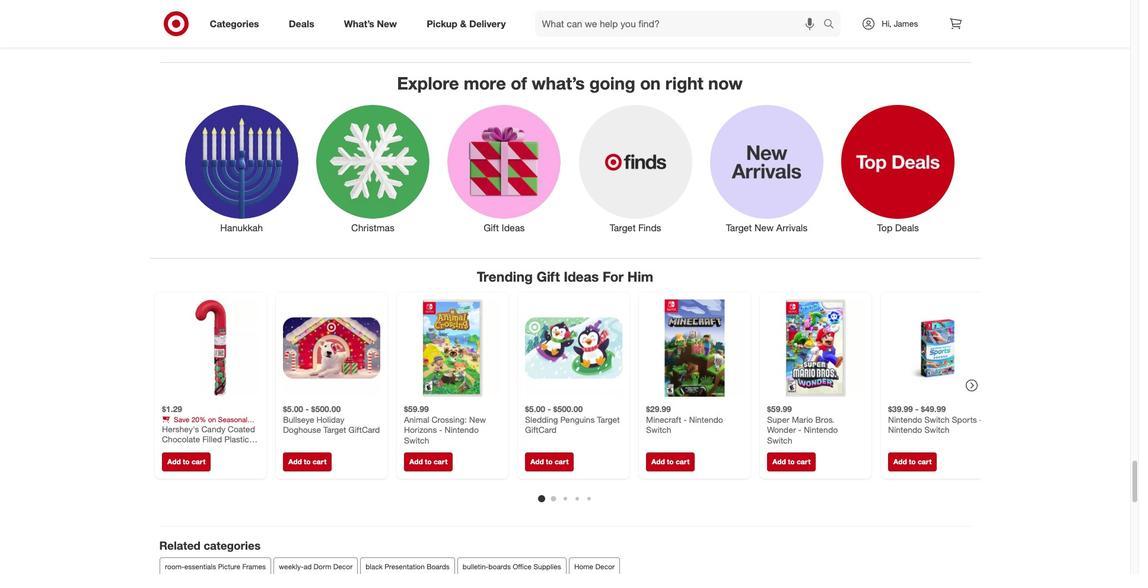 Task type: describe. For each thing, give the bounding box(es) containing it.
going
[[590, 72, 636, 94]]

hi,
[[882, 18, 892, 28]]

pickup
[[427, 18, 458, 29]]

home decor link
[[569, 558, 620, 575]]

penguins
[[560, 415, 595, 425]]

add to cart button for bullseye holiday doghouse target giftcard
[[283, 453, 332, 472]]

trending
[[477, 269, 533, 285]]

frames
[[242, 563, 266, 572]]

to for nintendo switch sports - nintendo switch
[[909, 458, 916, 467]]

to for super mario bros. wonder - nintendo switch
[[788, 458, 795, 467]]

add to cart for minecraft - nintendo switch
[[652, 458, 690, 467]]

$39.99 - $49.99 nintendo switch sports - nintendo switch
[[888, 404, 983, 435]]

black presentation boards link
[[360, 558, 455, 575]]

more
[[464, 72, 506, 94]]

on inside save 20% on seasonal candy & snacks
[[208, 415, 216, 424]]

$5.00 - $500.00 bullseye holiday doghouse target giftcard
[[283, 404, 380, 435]]

save 20% on seasonal candy & snacks
[[162, 415, 247, 433]]

$5.00 - $500.00 sledding penguins target giftcard
[[525, 404, 620, 435]]

top deals
[[878, 222, 920, 234]]

what's new
[[344, 18, 397, 29]]

christmas
[[351, 222, 395, 234]]

$1.29
[[162, 404, 182, 414]]

pickup & delivery
[[427, 18, 506, 29]]

coated
[[228, 424, 255, 434]]

explore
[[397, 72, 459, 94]]

trending gift ideas for him
[[477, 269, 654, 285]]

boards
[[488, 563, 511, 572]]

$59.99 for animal
[[404, 404, 429, 414]]

office
[[513, 563, 532, 572]]

to for minecraft - nintendo switch
[[667, 458, 674, 467]]

20%
[[191, 415, 206, 424]]

top deals link
[[833, 103, 964, 235]]

cane
[[192, 445, 212, 455]]

related categories
[[159, 539, 261, 553]]

super
[[767, 415, 790, 425]]

related
[[159, 539, 201, 553]]

ad
[[303, 563, 312, 572]]

add to cart for animal crossing: new horizons - nintendo switch
[[409, 458, 448, 467]]

what's new link
[[334, 11, 412, 37]]

add to cart for hershey's candy coated chocolate filled plastic holiday cane - 1.4oz
[[167, 458, 205, 467]]

target finds
[[610, 222, 662, 234]]

weekly-
[[279, 563, 303, 572]]

home
[[574, 563, 593, 572]]

$59.99 super mario bros. wonder - nintendo switch
[[767, 404, 838, 446]]

bullseye holiday doghouse target giftcard image
[[283, 300, 380, 397]]

room-
[[165, 563, 184, 572]]

What can we help you find? suggestions appear below search field
[[535, 11, 827, 37]]

horizons
[[404, 425, 437, 435]]

cart for minecraft - nintendo switch
[[676, 458, 690, 467]]

add to cart for super mario bros. wonder - nintendo switch
[[773, 458, 811, 467]]

bullseye
[[283, 415, 314, 425]]

$29.99 minecraft - nintendo switch
[[646, 404, 723, 435]]

$29.99
[[646, 404, 671, 414]]

giftcard inside $5.00 - $500.00 bullseye holiday doghouse target giftcard
[[348, 425, 380, 435]]

to for animal crossing: new horizons - nintendo switch
[[425, 458, 432, 467]]

bros.
[[816, 415, 835, 425]]

target finds link
[[570, 103, 702, 235]]

add to cart for sledding penguins target giftcard
[[530, 458, 569, 467]]

bulletin-boards office supplies link
[[457, 558, 567, 575]]

add for minecraft - nintendo switch
[[652, 458, 665, 467]]

categories link
[[200, 11, 274, 37]]

add to cart for bullseye holiday doghouse target giftcard
[[288, 458, 326, 467]]

add to cart button for sledding penguins target giftcard
[[525, 453, 574, 472]]

add for bullseye holiday doghouse target giftcard
[[288, 458, 302, 467]]

to for bullseye holiday doghouse target giftcard
[[304, 458, 311, 467]]

boards
[[427, 563, 450, 572]]

seasonal
[[218, 415, 247, 424]]

candy
[[162, 424, 181, 433]]

bulletin-boards office supplies
[[463, 563, 561, 572]]

categories
[[210, 18, 259, 29]]

sledding penguins target giftcard image
[[525, 300, 622, 397]]

arrivals
[[777, 222, 808, 234]]

switch inside $59.99 super mario bros. wonder - nintendo switch
[[767, 435, 792, 446]]

add for nintendo switch sports - nintendo switch
[[894, 458, 907, 467]]

dorm
[[314, 563, 331, 572]]

christmas link
[[307, 103, 439, 235]]

target inside target new arrivals link
[[726, 222, 752, 234]]

him
[[628, 269, 654, 285]]

add for animal crossing: new horizons - nintendo switch
[[409, 458, 423, 467]]

home decor
[[574, 563, 615, 572]]

add to cart for nintendo switch sports - nintendo switch
[[894, 458, 932, 467]]

$500.00 for holiday
[[311, 404, 341, 414]]

pickup & delivery link
[[417, 11, 521, 37]]

for
[[603, 269, 624, 285]]

supplies
[[534, 563, 561, 572]]

1.4oz
[[219, 445, 240, 455]]

minecraft
[[646, 415, 681, 425]]

hershey's
[[162, 424, 199, 434]]

nintendo inside $59.99 animal crossing: new horizons - nintendo switch
[[445, 425, 479, 435]]

cart for super mario bros. wonder - nintendo switch
[[797, 458, 811, 467]]

right
[[666, 72, 704, 94]]

nintendo inside $29.99 minecraft - nintendo switch
[[689, 415, 723, 425]]



Task type: locate. For each thing, give the bounding box(es) containing it.
candy
[[201, 424, 225, 434]]

essentials
[[184, 563, 216, 572]]

new inside $59.99 animal crossing: new horizons - nintendo switch
[[469, 415, 486, 425]]

nintendo inside $59.99 super mario bros. wonder - nintendo switch
[[804, 425, 838, 435]]

top
[[878, 222, 893, 234]]

giftcard
[[348, 425, 380, 435], [525, 425, 557, 435]]

to down "wonder"
[[788, 458, 795, 467]]

decor right home
[[595, 563, 615, 572]]

deals right top
[[896, 222, 920, 234]]

black
[[366, 563, 383, 572]]

2 $5.00 from the left
[[525, 404, 545, 414]]

cart for hershey's candy coated chocolate filled plastic holiday cane - 1.4oz
[[191, 458, 205, 467]]

cart down $29.99 minecraft - nintendo switch
[[676, 458, 690, 467]]

- right minecraft
[[684, 415, 687, 425]]

delivery
[[470, 18, 506, 29]]

add to cart button down the sledding
[[525, 453, 574, 472]]

cart for nintendo switch sports - nintendo switch
[[918, 458, 932, 467]]

snacks
[[190, 424, 212, 433]]

to down $39.99 - $49.99 nintendo switch sports - nintendo switch
[[909, 458, 916, 467]]

hershey's candy coated chocolate filled plastic holiday cane - 1.4oz image
[[162, 300, 259, 397], [162, 300, 259, 397]]

1 vertical spatial &
[[183, 424, 188, 433]]

black presentation boards
[[366, 563, 450, 572]]

what's
[[532, 72, 585, 94]]

7 cart from the left
[[918, 458, 932, 467]]

cart
[[191, 458, 205, 467], [313, 458, 326, 467], [434, 458, 448, 467], [555, 458, 569, 467], [676, 458, 690, 467], [797, 458, 811, 467], [918, 458, 932, 467]]

target right doghouse
[[323, 425, 346, 435]]

save
[[174, 415, 189, 424]]

1 vertical spatial on
[[208, 415, 216, 424]]

add to cart down "wonder"
[[773, 458, 811, 467]]

1 vertical spatial new
[[755, 222, 774, 234]]

$49.99
[[921, 404, 946, 414]]

6 add to cart from the left
[[773, 458, 811, 467]]

doghouse
[[283, 425, 321, 435]]

2 to from the left
[[304, 458, 311, 467]]

3 add to cart button from the left
[[404, 453, 453, 472]]

7 to from the left
[[909, 458, 916, 467]]

add to cart button down doghouse
[[283, 453, 332, 472]]

add down chocolate
[[167, 458, 181, 467]]

0 horizontal spatial holiday
[[162, 445, 190, 455]]

explore more of what's going on right now
[[397, 72, 743, 94]]

1 $5.00 from the left
[[283, 404, 303, 414]]

1 horizontal spatial $59.99
[[767, 404, 792, 414]]

$5.00 for $5.00 - $500.00 bullseye holiday doghouse target giftcard
[[283, 404, 303, 414]]

1 horizontal spatial ideas
[[564, 269, 599, 285]]

add to cart button for minecraft - nintendo switch
[[646, 453, 695, 472]]

4 add from the left
[[530, 458, 544, 467]]

1 $59.99 from the left
[[404, 404, 429, 414]]

target new arrivals
[[726, 222, 808, 234]]

1 horizontal spatial giftcard
[[525, 425, 557, 435]]

add to cart down cane
[[167, 458, 205, 467]]

1 vertical spatial ideas
[[564, 269, 599, 285]]

add to cart button for hershey's candy coated chocolate filled plastic holiday cane - 1.4oz
[[162, 453, 211, 472]]

6 cart from the left
[[797, 458, 811, 467]]

on left right
[[640, 72, 661, 94]]

6 to from the left
[[788, 458, 795, 467]]

cart down $59.99 super mario bros. wonder - nintendo switch
[[797, 458, 811, 467]]

hi, james
[[882, 18, 919, 28]]

to down doghouse
[[304, 458, 311, 467]]

- left $49.99
[[916, 404, 919, 414]]

0 horizontal spatial $500.00
[[311, 404, 341, 414]]

add down doghouse
[[288, 458, 302, 467]]

1 horizontal spatial holiday
[[316, 415, 344, 425]]

0 horizontal spatial on
[[208, 415, 216, 424]]

ideas left "for"
[[564, 269, 599, 285]]

to down minecraft
[[667, 458, 674, 467]]

$500.00 up bullseye
[[311, 404, 341, 414]]

holiday inside hershey's candy coated chocolate filled plastic holiday cane - 1.4oz
[[162, 445, 190, 455]]

add to cart button down horizons
[[404, 453, 453, 472]]

cart for sledding penguins target giftcard
[[555, 458, 569, 467]]

$59.99 animal crossing: new horizons - nintendo switch
[[404, 404, 486, 446]]

hershey's candy coated chocolate filled plastic holiday cane - 1.4oz
[[162, 424, 255, 455]]

add to cart down doghouse
[[288, 458, 326, 467]]

decor inside home decor link
[[595, 563, 615, 572]]

2 giftcard from the left
[[525, 425, 557, 435]]

to down the sledding
[[546, 458, 553, 467]]

add down "wonder"
[[773, 458, 786, 467]]

0 vertical spatial gift
[[484, 222, 499, 234]]

4 cart from the left
[[555, 458, 569, 467]]

- inside $59.99 animal crossing: new horizons - nintendo switch
[[439, 425, 442, 435]]

giftcard left horizons
[[348, 425, 380, 435]]

bulletin-
[[463, 563, 488, 572]]

- inside $59.99 super mario bros. wonder - nintendo switch
[[798, 425, 802, 435]]

& right pickup
[[460, 18, 467, 29]]

add to cart button down minecraft
[[646, 453, 695, 472]]

1 horizontal spatial decor
[[595, 563, 615, 572]]

-
[[305, 404, 309, 414], [548, 404, 551, 414], [916, 404, 919, 414], [684, 415, 687, 425], [980, 415, 983, 425], [439, 425, 442, 435], [798, 425, 802, 435], [214, 445, 217, 455]]

holiday inside $5.00 - $500.00 bullseye holiday doghouse target giftcard
[[316, 415, 344, 425]]

- inside hershey's candy coated chocolate filled plastic holiday cane - 1.4oz
[[214, 445, 217, 455]]

hanukkah
[[220, 222, 263, 234]]

$500.00 inside $5.00 - $500.00 bullseye holiday doghouse target giftcard
[[311, 404, 341, 414]]

1 vertical spatial gift
[[537, 269, 560, 285]]

add for hershey's candy coated chocolate filled plastic holiday cane - 1.4oz
[[167, 458, 181, 467]]

6 add to cart button from the left
[[767, 453, 816, 472]]

crossing:
[[432, 415, 467, 425]]

0 horizontal spatial gift
[[484, 222, 499, 234]]

2 vertical spatial new
[[469, 415, 486, 425]]

- down filled
[[214, 445, 217, 455]]

switch inside $59.99 animal crossing: new horizons - nintendo switch
[[404, 435, 429, 446]]

add to cart button down chocolate
[[162, 453, 211, 472]]

0 horizontal spatial deals
[[289, 18, 314, 29]]

1 vertical spatial deals
[[896, 222, 920, 234]]

decor right dorm
[[333, 563, 352, 572]]

nintendo switch sports - nintendo switch image
[[888, 300, 986, 397], [888, 300, 986, 397]]

target left arrivals
[[726, 222, 752, 234]]

to down horizons
[[425, 458, 432, 467]]

5 to from the left
[[667, 458, 674, 467]]

target inside $5.00 - $500.00 bullseye holiday doghouse target giftcard
[[323, 425, 346, 435]]

now
[[709, 72, 743, 94]]

1 vertical spatial holiday
[[162, 445, 190, 455]]

1 add from the left
[[167, 458, 181, 467]]

add to cart button down "wonder"
[[767, 453, 816, 472]]

5 add from the left
[[652, 458, 665, 467]]

animal crossing: new horizons - nintendo switch image
[[404, 300, 501, 397], [404, 300, 501, 397]]

new right crossing: at the left bottom
[[469, 415, 486, 425]]

add
[[167, 458, 181, 467], [288, 458, 302, 467], [409, 458, 423, 467], [530, 458, 544, 467], [652, 458, 665, 467], [773, 458, 786, 467], [894, 458, 907, 467]]

animal
[[404, 415, 429, 425]]

to for sledding penguins target giftcard
[[546, 458, 553, 467]]

7 add to cart from the left
[[894, 458, 932, 467]]

$500.00 inside $5.00 - $500.00 sledding penguins target giftcard
[[553, 404, 583, 414]]

add down horizons
[[409, 458, 423, 467]]

0 horizontal spatial decor
[[333, 563, 352, 572]]

$5.00 for $5.00 - $500.00 sledding penguins target giftcard
[[525, 404, 545, 414]]

target left the finds
[[610, 222, 636, 234]]

7 add to cart button from the left
[[888, 453, 937, 472]]

$5.00 inside $5.00 - $500.00 sledding penguins target giftcard
[[525, 404, 545, 414]]

0 vertical spatial new
[[377, 18, 397, 29]]

weekly-ad dorm decor link
[[273, 558, 358, 575]]

- inside $29.99 minecraft - nintendo switch
[[684, 415, 687, 425]]

add to cart button for animal crossing: new horizons - nintendo switch
[[404, 453, 453, 472]]

cart down $39.99 - $49.99 nintendo switch sports - nintendo switch
[[918, 458, 932, 467]]

- up the sledding
[[548, 404, 551, 414]]

$59.99 inside $59.99 animal crossing: new horizons - nintendo switch
[[404, 404, 429, 414]]

- right sports
[[980, 415, 983, 425]]

0 vertical spatial ideas
[[502, 222, 525, 234]]

cart for bullseye holiday doghouse target giftcard
[[313, 458, 326, 467]]

switch
[[925, 415, 950, 425], [646, 425, 671, 435], [925, 425, 950, 435], [404, 435, 429, 446], [767, 435, 792, 446]]

giftcard down the sledding
[[525, 425, 557, 435]]

target right penguins on the bottom
[[597, 415, 620, 425]]

weekly-ad dorm decor
[[279, 563, 352, 572]]

2 horizontal spatial new
[[755, 222, 774, 234]]

categories
[[204, 539, 261, 553]]

decor inside "weekly-ad dorm decor" link
[[333, 563, 352, 572]]

of
[[511, 72, 527, 94]]

add to cart down the sledding
[[530, 458, 569, 467]]

add to cart button for nintendo switch sports - nintendo switch
[[888, 453, 937, 472]]

$39.99
[[888, 404, 913, 414]]

to down chocolate
[[183, 458, 189, 467]]

holiday down chocolate
[[162, 445, 190, 455]]

ideas
[[502, 222, 525, 234], [564, 269, 599, 285]]

giftcard inside $5.00 - $500.00 sledding penguins target giftcard
[[525, 425, 557, 435]]

4 add to cart from the left
[[530, 458, 569, 467]]

$5.00 up the sledding
[[525, 404, 545, 414]]

holiday up doghouse
[[316, 415, 344, 425]]

&
[[460, 18, 467, 29], [183, 424, 188, 433]]

cart for animal crossing: new horizons - nintendo switch
[[434, 458, 448, 467]]

on right the 20%
[[208, 415, 216, 424]]

$59.99 up super
[[767, 404, 792, 414]]

add down minecraft
[[652, 458, 665, 467]]

search button
[[819, 11, 847, 39]]

- up bullseye
[[305, 404, 309, 414]]

gift inside gift ideas link
[[484, 222, 499, 234]]

$59.99 for super
[[767, 404, 792, 414]]

6 add from the left
[[773, 458, 786, 467]]

add to cart down minecraft
[[652, 458, 690, 467]]

add to cart
[[167, 458, 205, 467], [288, 458, 326, 467], [409, 458, 448, 467], [530, 458, 569, 467], [652, 458, 690, 467], [773, 458, 811, 467], [894, 458, 932, 467]]

1 cart from the left
[[191, 458, 205, 467]]

$5.00 inside $5.00 - $500.00 bullseye holiday doghouse target giftcard
[[283, 404, 303, 414]]

sports
[[952, 415, 977, 425]]

7 add from the left
[[894, 458, 907, 467]]

& up chocolate
[[183, 424, 188, 433]]

ideas inside gift ideas link
[[502, 222, 525, 234]]

picture
[[218, 563, 240, 572]]

gift ideas
[[484, 222, 525, 234]]

plastic
[[224, 435, 249, 445]]

new for target
[[755, 222, 774, 234]]

finds
[[639, 222, 662, 234]]

hanukkah link
[[176, 103, 307, 235]]

- down crossing: at the left bottom
[[439, 425, 442, 435]]

cart down $5.00 - $500.00 sledding penguins target giftcard at the bottom of the page
[[555, 458, 569, 467]]

0 vertical spatial holiday
[[316, 415, 344, 425]]

1 horizontal spatial $500.00
[[553, 404, 583, 414]]

1 horizontal spatial new
[[469, 415, 486, 425]]

1 horizontal spatial $5.00
[[525, 404, 545, 414]]

2 decor from the left
[[595, 563, 615, 572]]

add down $39.99
[[894, 458, 907, 467]]

gift ideas link
[[439, 103, 570, 235]]

0 horizontal spatial giftcard
[[348, 425, 380, 435]]

wonder
[[767, 425, 796, 435]]

filled
[[202, 435, 222, 445]]

james
[[894, 18, 919, 28]]

to for hershey's candy coated chocolate filled plastic holiday cane - 1.4oz
[[183, 458, 189, 467]]

- down mario
[[798, 425, 802, 435]]

4 to from the left
[[546, 458, 553, 467]]

0 horizontal spatial ideas
[[502, 222, 525, 234]]

add to cart down horizons
[[409, 458, 448, 467]]

search
[[819, 19, 847, 31]]

0 vertical spatial deals
[[289, 18, 314, 29]]

new left arrivals
[[755, 222, 774, 234]]

1 to from the left
[[183, 458, 189, 467]]

super mario bros. wonder - nintendo switch image
[[767, 300, 865, 397], [767, 300, 865, 397]]

new
[[377, 18, 397, 29], [755, 222, 774, 234], [469, 415, 486, 425]]

1 horizontal spatial on
[[640, 72, 661, 94]]

0 horizontal spatial &
[[183, 424, 188, 433]]

add for super mario bros. wonder - nintendo switch
[[773, 458, 786, 467]]

sledding
[[525, 415, 558, 425]]

add to cart button down $39.99 - $49.99 nintendo switch sports - nintendo switch
[[888, 453, 937, 472]]

- inside $5.00 - $500.00 sledding penguins target giftcard
[[548, 404, 551, 414]]

3 to from the left
[[425, 458, 432, 467]]

gift right trending
[[537, 269, 560, 285]]

$500.00
[[311, 404, 341, 414], [553, 404, 583, 414]]

add to cart button for super mario bros. wonder - nintendo switch
[[767, 453, 816, 472]]

3 add from the left
[[409, 458, 423, 467]]

new right what's
[[377, 18, 397, 29]]

2 add to cart button from the left
[[283, 453, 332, 472]]

deals link
[[279, 11, 329, 37]]

$59.99
[[404, 404, 429, 414], [767, 404, 792, 414]]

& inside save 20% on seasonal candy & snacks
[[183, 424, 188, 433]]

5 cart from the left
[[676, 458, 690, 467]]

cart down doghouse
[[313, 458, 326, 467]]

$59.99 up animal
[[404, 404, 429, 414]]

0 horizontal spatial $59.99
[[404, 404, 429, 414]]

$5.00 up bullseye
[[283, 404, 303, 414]]

5 add to cart from the left
[[652, 458, 690, 467]]

2 cart from the left
[[313, 458, 326, 467]]

target new arrivals link
[[702, 103, 833, 235]]

nintendo
[[689, 415, 723, 425], [888, 415, 922, 425], [445, 425, 479, 435], [804, 425, 838, 435], [888, 425, 922, 435]]

ideas up trending
[[502, 222, 525, 234]]

2 $59.99 from the left
[[767, 404, 792, 414]]

0 horizontal spatial new
[[377, 18, 397, 29]]

room-essentials picture frames link
[[159, 558, 271, 575]]

cart down cane
[[191, 458, 205, 467]]

deals
[[289, 18, 314, 29], [896, 222, 920, 234]]

1 add to cart button from the left
[[162, 453, 211, 472]]

1 giftcard from the left
[[348, 425, 380, 435]]

gift up trending
[[484, 222, 499, 234]]

1 add to cart from the left
[[167, 458, 205, 467]]

2 add to cart from the left
[[288, 458, 326, 467]]

0 vertical spatial &
[[460, 18, 467, 29]]

new for what's
[[377, 18, 397, 29]]

3 cart from the left
[[434, 458, 448, 467]]

2 add from the left
[[288, 458, 302, 467]]

add to cart down $39.99 - $49.99 nintendo switch sports - nintendo switch
[[894, 458, 932, 467]]

decor
[[333, 563, 352, 572], [595, 563, 615, 572]]

add for sledding penguins target giftcard
[[530, 458, 544, 467]]

target inside target finds link
[[610, 222, 636, 234]]

0 horizontal spatial $5.00
[[283, 404, 303, 414]]

3 add to cart from the left
[[409, 458, 448, 467]]

1 horizontal spatial gift
[[537, 269, 560, 285]]

- inside $5.00 - $500.00 bullseye holiday doghouse target giftcard
[[305, 404, 309, 414]]

chocolate
[[162, 435, 200, 445]]

switch inside $29.99 minecraft - nintendo switch
[[646, 425, 671, 435]]

1 decor from the left
[[333, 563, 352, 572]]

what's
[[344, 18, 375, 29]]

to
[[183, 458, 189, 467], [304, 458, 311, 467], [425, 458, 432, 467], [546, 458, 553, 467], [667, 458, 674, 467], [788, 458, 795, 467], [909, 458, 916, 467]]

room-essentials picture frames
[[165, 563, 266, 572]]

deals left what's
[[289, 18, 314, 29]]

2 $500.00 from the left
[[553, 404, 583, 414]]

presentation
[[385, 563, 425, 572]]

$59.99 inside $59.99 super mario bros. wonder - nintendo switch
[[767, 404, 792, 414]]

cart down $59.99 animal crossing: new horizons - nintendo switch
[[434, 458, 448, 467]]

5 add to cart button from the left
[[646, 453, 695, 472]]

add down the sledding
[[530, 458, 544, 467]]

4 add to cart button from the left
[[525, 453, 574, 472]]

minecraft - nintendo switch image
[[646, 300, 744, 397], [646, 300, 744, 397]]

1 horizontal spatial deals
[[896, 222, 920, 234]]

0 vertical spatial on
[[640, 72, 661, 94]]

$500.00 for penguins
[[553, 404, 583, 414]]

1 $500.00 from the left
[[311, 404, 341, 414]]

on
[[640, 72, 661, 94], [208, 415, 216, 424]]

target inside $5.00 - $500.00 sledding penguins target giftcard
[[597, 415, 620, 425]]

1 horizontal spatial &
[[460, 18, 467, 29]]

$500.00 up penguins on the bottom
[[553, 404, 583, 414]]



Task type: vqa. For each thing, say whether or not it's contained in the screenshot.


